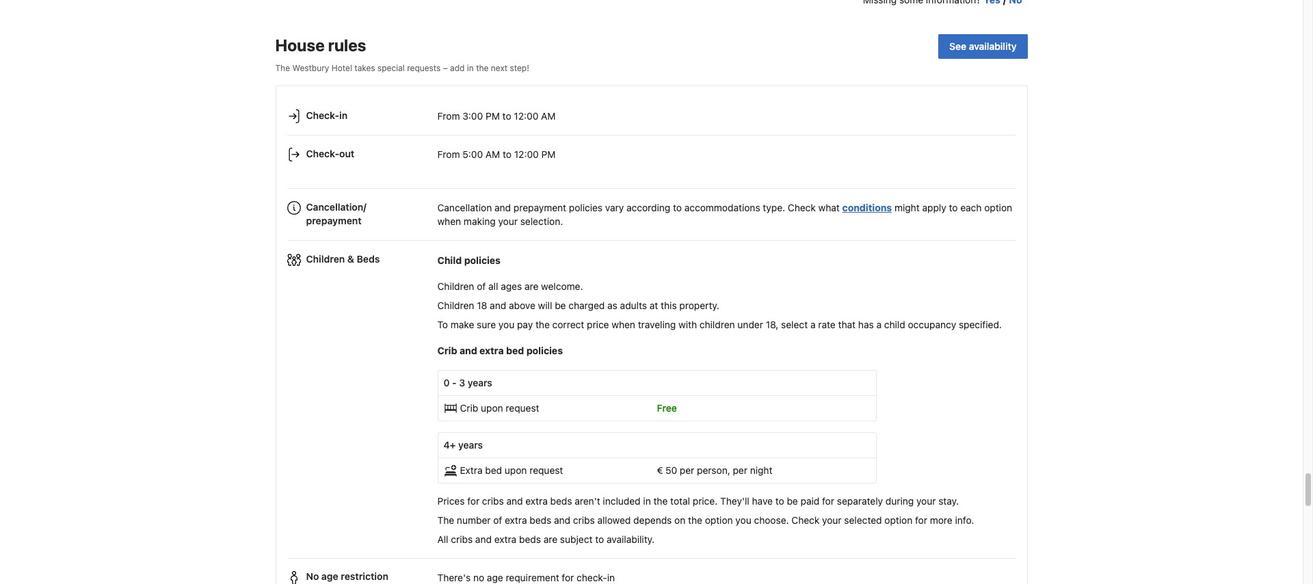 Task type: locate. For each thing, give the bounding box(es) containing it.
prepayment down cancellation/
[[306, 214, 362, 226]]

1 vertical spatial check
[[792, 514, 820, 526]]

from left 3:00 pm
[[437, 110, 460, 122]]

1 vertical spatial children
[[437, 280, 474, 292]]

requirement
[[506, 572, 559, 583]]

1 per from the left
[[680, 464, 695, 476]]

0 horizontal spatial crib
[[437, 345, 457, 356]]

what
[[819, 202, 840, 213]]

paid
[[801, 495, 820, 507]]

2 from from the top
[[437, 149, 460, 160]]

1 check- from the top
[[306, 109, 339, 121]]

your right making
[[498, 216, 518, 227]]

0 vertical spatial upon
[[481, 402, 503, 414]]

1 horizontal spatial when
[[612, 319, 636, 330]]

to left each
[[949, 202, 958, 213]]

2 vertical spatial your
[[822, 514, 842, 526]]

per right € 50
[[680, 464, 695, 476]]

0 vertical spatial cribs
[[482, 495, 504, 507]]

1 from from the top
[[437, 110, 460, 122]]

0 horizontal spatial when
[[437, 216, 461, 227]]

westbury
[[292, 63, 329, 73]]

1 horizontal spatial your
[[822, 514, 842, 526]]

per
[[680, 464, 695, 476], [733, 464, 748, 476]]

are
[[525, 280, 539, 292], [544, 533, 558, 545]]

children left &
[[306, 253, 345, 265]]

cribs up "number" on the left bottom
[[482, 495, 504, 507]]

in down availability.
[[607, 572, 615, 583]]

are left subject
[[544, 533, 558, 545]]

charged
[[569, 299, 605, 311]]

accommodations
[[685, 202, 760, 213]]

1 vertical spatial request
[[530, 464, 563, 476]]

0 horizontal spatial bed
[[485, 464, 502, 476]]

0 vertical spatial your
[[498, 216, 518, 227]]

to right 3:00 pm
[[503, 110, 511, 122]]

0 horizontal spatial you
[[499, 319, 515, 330]]

2 a from the left
[[877, 319, 882, 330]]

1 vertical spatial of
[[493, 514, 502, 526]]

a left rate
[[811, 319, 816, 330]]

when
[[437, 216, 461, 227], [612, 319, 636, 330]]

have
[[752, 495, 773, 507]]

policies down pay
[[527, 345, 563, 356]]

years
[[468, 377, 492, 388], [458, 439, 483, 451]]

next
[[491, 63, 508, 73]]

to right subject
[[595, 533, 604, 545]]

upon down 0 - 3 years
[[481, 402, 503, 414]]

option right each
[[985, 202, 1013, 213]]

extra bed upon request
[[460, 464, 563, 476]]

1 vertical spatial from
[[437, 149, 460, 160]]

check- down check-in
[[306, 148, 339, 159]]

bed down pay
[[506, 345, 524, 356]]

option
[[985, 202, 1013, 213], [705, 514, 733, 526], [885, 514, 913, 526]]

2 vertical spatial beds
[[519, 533, 541, 545]]

5:00 am
[[463, 149, 500, 160]]

0 horizontal spatial of
[[477, 280, 486, 292]]

1 vertical spatial cribs
[[573, 514, 595, 526]]

2 vertical spatial policies
[[527, 345, 563, 356]]

that
[[838, 319, 856, 330]]

0 vertical spatial are
[[525, 280, 539, 292]]

1 horizontal spatial upon
[[505, 464, 527, 476]]

and down make
[[460, 345, 477, 356]]

according
[[627, 202, 671, 213]]

from for from 5:00 am to 12:00 pm
[[437, 149, 460, 160]]

2 check- from the top
[[306, 148, 339, 159]]

2 vertical spatial cribs
[[451, 533, 473, 545]]

cribs down aren't
[[573, 514, 595, 526]]

extra
[[480, 345, 504, 356], [526, 495, 548, 507], [505, 514, 527, 526], [494, 533, 517, 545]]

from left 5:00 am
[[437, 149, 460, 160]]

allowed
[[598, 514, 631, 526]]

no
[[473, 572, 484, 583]]

crib down 0 - 3 years
[[460, 402, 478, 414]]

1 horizontal spatial crib
[[460, 402, 478, 414]]

from 3:00 pm to 12:00 am
[[437, 110, 556, 122]]

when down cancellation
[[437, 216, 461, 227]]

1 vertical spatial are
[[544, 533, 558, 545]]

from 5:00 am to 12:00 pm
[[437, 149, 556, 160]]

1 horizontal spatial bed
[[506, 345, 524, 356]]

the left westbury
[[275, 63, 290, 73]]

option down price.
[[705, 514, 733, 526]]

1 vertical spatial bed
[[485, 464, 502, 476]]

a right the has
[[877, 319, 882, 330]]

policies left vary
[[569, 202, 603, 213]]

to
[[503, 110, 511, 122], [503, 149, 512, 160], [673, 202, 682, 213], [949, 202, 958, 213], [776, 495, 784, 507], [595, 533, 604, 545]]

your inside might apply to each option when making your selection.
[[498, 216, 518, 227]]

0 vertical spatial check-
[[306, 109, 339, 121]]

for right "paid"
[[822, 495, 835, 507]]

the right pay
[[536, 319, 550, 330]]

beds for and
[[530, 514, 552, 526]]

0 vertical spatial the
[[275, 63, 290, 73]]

all
[[488, 280, 498, 292]]

1 vertical spatial beds
[[530, 514, 552, 526]]

beds up all cribs and extra beds are subject to availability.
[[530, 514, 552, 526]]

takes
[[355, 63, 375, 73]]

cancellation
[[437, 202, 492, 213]]

0 horizontal spatial are
[[525, 280, 539, 292]]

1 horizontal spatial be
[[787, 495, 798, 507]]

option down during
[[885, 514, 913, 526]]

child
[[884, 319, 906, 330]]

the westbury hotel takes special requests – add in the next step!
[[275, 63, 529, 73]]

12:00 pm
[[514, 149, 556, 160]]

0 vertical spatial request
[[506, 402, 539, 414]]

2 horizontal spatial cribs
[[573, 514, 595, 526]]

per left night
[[733, 464, 748, 476]]

you left pay
[[499, 319, 515, 330]]

1 horizontal spatial policies
[[527, 345, 563, 356]]

cancellation and prepayment policies vary according to accommodations type. check what conditions
[[437, 202, 892, 213]]

0 vertical spatial children
[[306, 253, 345, 265]]

of
[[477, 280, 486, 292], [493, 514, 502, 526]]

0 vertical spatial beds
[[550, 495, 572, 507]]

beds
[[550, 495, 572, 507], [530, 514, 552, 526], [519, 533, 541, 545]]

1 horizontal spatial of
[[493, 514, 502, 526]]

1 vertical spatial upon
[[505, 464, 527, 476]]

0 horizontal spatial the
[[275, 63, 290, 73]]

children down child
[[437, 280, 474, 292]]

correct
[[553, 319, 584, 330]]

has
[[858, 319, 874, 330]]

0 vertical spatial of
[[477, 280, 486, 292]]

from for from 3:00 pm to 12:00 am
[[437, 110, 460, 122]]

0 vertical spatial crib
[[437, 345, 457, 356]]

of left all
[[477, 280, 486, 292]]

house
[[275, 35, 325, 55]]

on
[[675, 514, 686, 526]]

be right will
[[555, 299, 566, 311]]

in up depends
[[643, 495, 651, 507]]

0 vertical spatial from
[[437, 110, 460, 122]]

child policies
[[437, 254, 501, 266]]

in up out
[[339, 109, 348, 121]]

the up all
[[437, 514, 454, 526]]

crib and extra bed policies
[[437, 345, 563, 356]]

2 horizontal spatial your
[[917, 495, 936, 507]]

children for children of all ages are welcome.
[[437, 280, 474, 292]]

to inside might apply to each option when making your selection.
[[949, 202, 958, 213]]

when down adults
[[612, 319, 636, 330]]

1 vertical spatial be
[[787, 495, 798, 507]]

your left the stay.
[[917, 495, 936, 507]]

night
[[750, 464, 773, 476]]

special
[[378, 63, 405, 73]]

1 vertical spatial check-
[[306, 148, 339, 159]]

free
[[657, 402, 677, 414]]

you down they'll
[[736, 514, 752, 526]]

for left check-
[[562, 572, 574, 583]]

1 vertical spatial you
[[736, 514, 752, 526]]

aren't
[[575, 495, 600, 507]]

0 horizontal spatial policies
[[464, 254, 501, 266]]

1 horizontal spatial age
[[487, 572, 503, 583]]

years right 4+
[[458, 439, 483, 451]]

making
[[464, 216, 496, 227]]

children up make
[[437, 299, 474, 311]]

your left selected
[[822, 514, 842, 526]]

1 horizontal spatial are
[[544, 533, 558, 545]]

in
[[467, 63, 474, 73], [339, 109, 348, 121], [643, 495, 651, 507], [607, 572, 615, 583]]

0 vertical spatial policies
[[569, 202, 603, 213]]

check-
[[306, 109, 339, 121], [306, 148, 339, 159]]

1 horizontal spatial the
[[437, 514, 454, 526]]

2 horizontal spatial option
[[985, 202, 1013, 213]]

crib
[[437, 345, 457, 356], [460, 402, 478, 414]]

1 horizontal spatial cribs
[[482, 495, 504, 507]]

are right ages
[[525, 280, 539, 292]]

1 vertical spatial prepayment
[[306, 214, 362, 226]]

age
[[321, 571, 338, 582], [487, 572, 503, 583]]

of right "number" on the left bottom
[[493, 514, 502, 526]]

under
[[738, 319, 763, 330]]

0 horizontal spatial cribs
[[451, 533, 473, 545]]

0 vertical spatial when
[[437, 216, 461, 227]]

no
[[306, 571, 319, 582]]

upon right extra
[[505, 464, 527, 476]]

1 vertical spatial years
[[458, 439, 483, 451]]

policies up all
[[464, 254, 501, 266]]

children
[[306, 253, 345, 265], [437, 280, 474, 292], [437, 299, 474, 311]]

years right 3
[[468, 377, 492, 388]]

check down "paid"
[[792, 514, 820, 526]]

3
[[459, 377, 465, 388]]

to right have at bottom right
[[776, 495, 784, 507]]

0 horizontal spatial prepayment
[[306, 214, 362, 226]]

0 horizontal spatial your
[[498, 216, 518, 227]]

crib down to
[[437, 345, 457, 356]]

prices
[[437, 495, 465, 507]]

children
[[700, 319, 735, 330]]

4+
[[444, 439, 456, 451]]

0 vertical spatial be
[[555, 299, 566, 311]]

beds left aren't
[[550, 495, 572, 507]]

0 horizontal spatial per
[[680, 464, 695, 476]]

children for children 18 and above will be charged as adults at this property.
[[437, 299, 474, 311]]

and
[[495, 202, 511, 213], [490, 299, 506, 311], [460, 345, 477, 356], [507, 495, 523, 507], [554, 514, 571, 526], [475, 533, 492, 545]]

from
[[437, 110, 460, 122], [437, 149, 460, 160]]

bed right extra
[[485, 464, 502, 476]]

you
[[499, 319, 515, 330], [736, 514, 752, 526]]

cribs right all
[[451, 533, 473, 545]]

1 vertical spatial the
[[437, 514, 454, 526]]

1 vertical spatial your
[[917, 495, 936, 507]]

0 horizontal spatial a
[[811, 319, 816, 330]]

1 vertical spatial crib
[[460, 402, 478, 414]]

1 horizontal spatial a
[[877, 319, 882, 330]]

2 vertical spatial children
[[437, 299, 474, 311]]

see availability
[[950, 40, 1017, 52]]

children for children & beds
[[306, 253, 345, 265]]

1 horizontal spatial option
[[885, 514, 913, 526]]

1 horizontal spatial you
[[736, 514, 752, 526]]

to right "according"
[[673, 202, 682, 213]]

0 vertical spatial prepayment
[[514, 202, 566, 213]]

check- up check-out
[[306, 109, 339, 121]]

see
[[950, 40, 967, 52]]

the for the westbury hotel takes special requests – add in the next step!
[[275, 63, 290, 73]]

prepayment inside the cancellation/ prepayment
[[306, 214, 362, 226]]

traveling
[[638, 319, 676, 330]]

1 horizontal spatial per
[[733, 464, 748, 476]]

depends
[[634, 514, 672, 526]]

check left what
[[788, 202, 816, 213]]

cancellation/ prepayment
[[306, 201, 366, 226]]

prepayment
[[514, 202, 566, 213], [306, 214, 362, 226]]

prepayment up selection.
[[514, 202, 566, 213]]

0 horizontal spatial be
[[555, 299, 566, 311]]

beds up requirement
[[519, 533, 541, 545]]

be left "paid"
[[787, 495, 798, 507]]



Task type: vqa. For each thing, say whether or not it's contained in the screenshot.
Check-
yes



Task type: describe. For each thing, give the bounding box(es) containing it.
-
[[452, 377, 457, 388]]

subject
[[560, 533, 593, 545]]

separately
[[837, 495, 883, 507]]

choose.
[[754, 514, 789, 526]]

adults
[[620, 299, 647, 311]]

above
[[509, 299, 536, 311]]

check-out
[[306, 148, 355, 159]]

and down "number" on the left bottom
[[475, 533, 492, 545]]

price
[[587, 319, 609, 330]]

during
[[886, 495, 914, 507]]

when inside might apply to each option when making your selection.
[[437, 216, 461, 227]]

child
[[437, 254, 462, 266]]

and up making
[[495, 202, 511, 213]]

house rules
[[275, 35, 366, 55]]

for up "number" on the left bottom
[[467, 495, 480, 507]]

the right on
[[688, 514, 703, 526]]

there's
[[437, 572, 471, 583]]

this
[[661, 299, 677, 311]]

cancellation/
[[306, 201, 366, 212]]

check- for out
[[306, 148, 339, 159]]

check-in
[[306, 109, 348, 121]]

0 vertical spatial bed
[[506, 345, 524, 356]]

4+ years
[[444, 439, 483, 451]]

number
[[457, 514, 491, 526]]

1 a from the left
[[811, 319, 816, 330]]

hotel
[[332, 63, 352, 73]]

and right 18
[[490, 299, 506, 311]]

restriction
[[341, 571, 388, 582]]

might apply to each option when making your selection.
[[437, 202, 1013, 227]]

check-
[[577, 572, 607, 583]]

0 horizontal spatial option
[[705, 514, 733, 526]]

selection.
[[520, 216, 563, 227]]

specified.
[[959, 319, 1002, 330]]

vary
[[605, 202, 624, 213]]

2 per from the left
[[733, 464, 748, 476]]

add
[[450, 63, 465, 73]]

person,
[[697, 464, 730, 476]]

conditions
[[843, 202, 892, 213]]

requests
[[407, 63, 441, 73]]

and up subject
[[554, 514, 571, 526]]

rules
[[328, 35, 366, 55]]

extra
[[460, 464, 483, 476]]

to make sure you pay the correct price when traveling with children under 18, select a rate that has a child occupancy specified.
[[437, 319, 1002, 330]]

0 horizontal spatial age
[[321, 571, 338, 582]]

beds for are
[[519, 533, 541, 545]]

total
[[671, 495, 690, 507]]

the for the number of extra beds and cribs allowed depends on the option you choose. check your selected option for more info.
[[437, 514, 454, 526]]

1 vertical spatial when
[[612, 319, 636, 330]]

see availability button
[[939, 34, 1028, 59]]

check- for in
[[306, 109, 339, 121]]

make
[[451, 319, 474, 330]]

property.
[[680, 299, 720, 311]]

out
[[339, 148, 355, 159]]

–
[[443, 63, 448, 73]]

type.
[[763, 202, 785, 213]]

will
[[538, 299, 552, 311]]

included
[[603, 495, 641, 507]]

for left "more" on the right bottom of page
[[915, 514, 928, 526]]

no age restriction
[[306, 571, 388, 582]]

all cribs and extra beds are subject to availability.
[[437, 533, 655, 545]]

pay
[[517, 319, 533, 330]]

might
[[895, 202, 920, 213]]

step!
[[510, 63, 529, 73]]

&
[[347, 253, 354, 265]]

and down the extra bed upon request
[[507, 495, 523, 507]]

all
[[437, 533, 448, 545]]

they'll
[[720, 495, 750, 507]]

as
[[608, 299, 618, 311]]

children & beds
[[306, 253, 380, 265]]

3:00 pm
[[463, 110, 500, 122]]

selected
[[844, 514, 882, 526]]

with
[[679, 319, 697, 330]]

more
[[930, 514, 953, 526]]

beds
[[357, 253, 380, 265]]

2 horizontal spatial policies
[[569, 202, 603, 213]]

ages
[[501, 280, 522, 292]]

prices for cribs and extra beds aren't included in the total price. they'll have to be paid for separately during your stay.
[[437, 495, 959, 507]]

availability
[[969, 40, 1017, 52]]

select
[[781, 319, 808, 330]]

the left next
[[476, 63, 489, 73]]

to right 5:00 am
[[503, 149, 512, 160]]

the left total
[[654, 495, 668, 507]]

option inside might apply to each option when making your selection.
[[985, 202, 1013, 213]]

0 vertical spatial you
[[499, 319, 515, 330]]

apply
[[923, 202, 947, 213]]

0
[[444, 377, 450, 388]]

crib for crib upon request
[[460, 402, 478, 414]]

1 horizontal spatial prepayment
[[514, 202, 566, 213]]

0 horizontal spatial upon
[[481, 402, 503, 414]]

1 vertical spatial policies
[[464, 254, 501, 266]]

12:00 am
[[514, 110, 556, 122]]

at
[[650, 299, 658, 311]]

0 vertical spatial years
[[468, 377, 492, 388]]

crib for crib and extra bed policies
[[437, 345, 457, 356]]

0 vertical spatial check
[[788, 202, 816, 213]]

occupancy
[[908, 319, 957, 330]]

the number of extra beds and cribs allowed depends on the option you choose. check your selected option for more info.
[[437, 514, 975, 526]]

0 - 3 years
[[444, 377, 492, 388]]

18
[[477, 299, 487, 311]]

in right the add
[[467, 63, 474, 73]]

conditions link
[[843, 202, 892, 213]]

18,
[[766, 319, 779, 330]]



